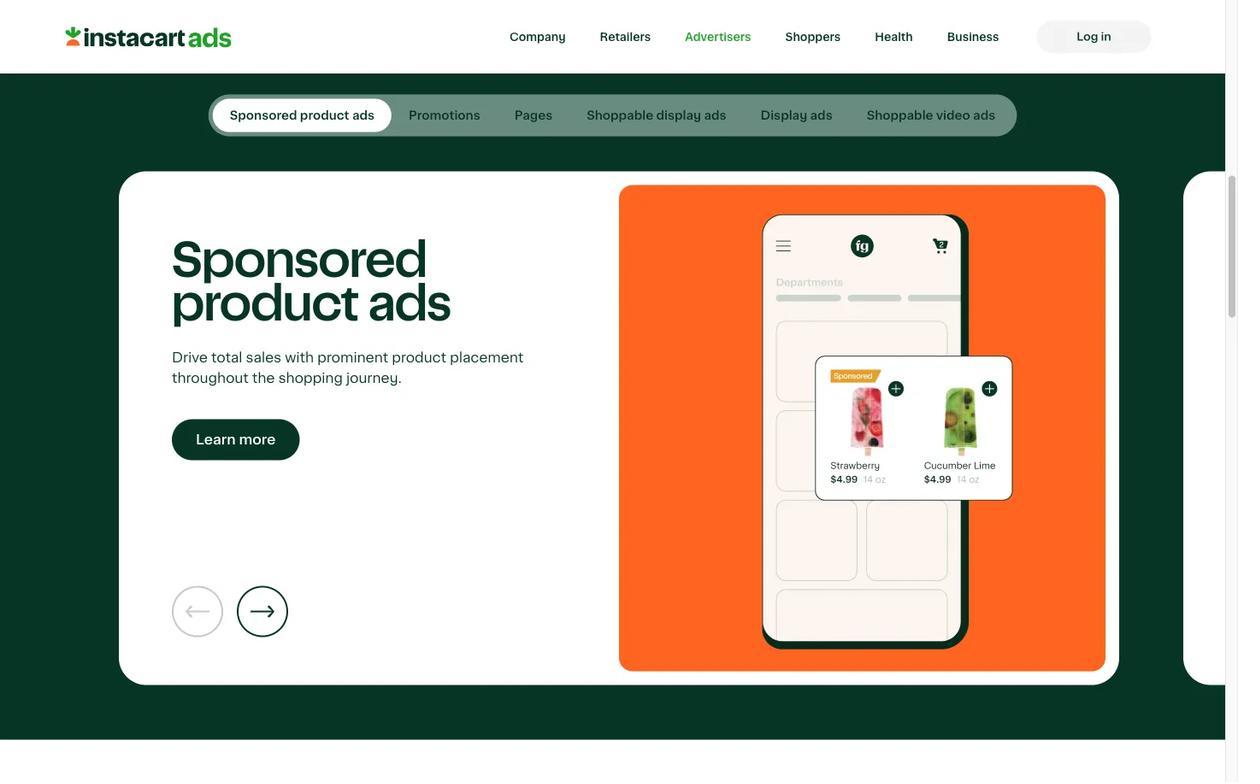 Task type: describe. For each thing, give the bounding box(es) containing it.
shoppers
[[786, 31, 841, 43]]

video
[[937, 110, 971, 122]]

shoppable display ads button
[[570, 99, 744, 133]]

ads inside button
[[811, 110, 833, 122]]

suite
[[561, 13, 658, 54]]

sponsored product ads inside button
[[230, 110, 375, 122]]

of
[[666, 13, 706, 54]]

ads for shoppable display ads button
[[705, 110, 727, 122]]

ads for sponsored product ads button
[[352, 110, 375, 122]]

total
[[211, 351, 243, 366]]

learn
[[196, 433, 236, 448]]

shopping
[[279, 371, 343, 386]]

product inside sponsored product ads
[[172, 281, 359, 330]]

display
[[761, 110, 808, 122]]

our
[[487, 13, 553, 54]]

shoppable video ads
[[867, 110, 996, 122]]

learn more button
[[172, 403, 560, 461]]

pages button
[[498, 99, 570, 133]]

sales
[[246, 351, 282, 366]]

sponsored product ads inside "slide 1 of 6" group
[[172, 237, 451, 330]]

sponsored product ads button
[[213, 99, 392, 133]]

with
[[285, 351, 314, 366]]

sponsored inside "slide 1 of 6" group
[[172, 237, 427, 286]]

product inside drive total sales with prominent product placement throughout the shopping journey.
[[392, 351, 447, 366]]

health
[[875, 31, 914, 43]]

browse our suite of products
[[331, 13, 895, 54]]

health button
[[858, 21, 931, 53]]

log
[[1077, 31, 1099, 43]]

shoppable for shoppable display ads
[[587, 110, 654, 122]]

retailers button
[[583, 21, 668, 53]]

drive
[[172, 351, 208, 366]]

display ads
[[761, 110, 833, 122]]

product inside button
[[300, 110, 350, 122]]



Task type: vqa. For each thing, say whether or not it's contained in the screenshot.
product
yes



Task type: locate. For each thing, give the bounding box(es) containing it.
business button
[[931, 21, 1017, 53]]

placement
[[450, 351, 524, 366]]

ads left the promotions
[[352, 110, 375, 122]]

shoppable inside shoppable video ads button
[[867, 110, 934, 122]]

2 shoppable from the left
[[867, 110, 934, 122]]

shoppable inside shoppable display ads button
[[587, 110, 654, 122]]

2 vertical spatial product
[[392, 351, 447, 366]]

product
[[300, 110, 350, 122], [172, 281, 359, 330], [392, 351, 447, 366]]

ads right "video"
[[974, 110, 996, 122]]

drive total sales with prominent product placement throughout the shopping journey.
[[172, 351, 524, 386]]

display
[[657, 110, 702, 122]]

sponsored
[[230, 110, 297, 122], [172, 237, 427, 286]]

promotions
[[409, 110, 481, 122]]

advertisers button
[[668, 21, 769, 53]]

sponsored inside button
[[230, 110, 297, 122]]

prominent
[[318, 351, 389, 366]]

shoppable video ads button
[[850, 99, 1013, 133]]

1 vertical spatial product
[[172, 281, 359, 330]]

throughout
[[172, 371, 249, 386]]

products
[[714, 13, 895, 54]]

ads for shoppable video ads button
[[974, 110, 996, 122]]

pages
[[515, 110, 553, 122]]

promotions button
[[392, 99, 498, 133]]

0 vertical spatial product
[[300, 110, 350, 122]]

browse
[[331, 13, 479, 54]]

shoppable for shoppable video ads
[[867, 110, 934, 122]]

ads right display at top right
[[811, 110, 833, 122]]

1 shoppable from the left
[[587, 110, 654, 122]]

shoppable left "video"
[[867, 110, 934, 122]]

company
[[510, 31, 566, 43]]

ads inside "slide 1 of 6" group
[[368, 281, 451, 330]]

more
[[239, 433, 276, 448]]

advertisers
[[686, 31, 752, 43]]

ads
[[352, 110, 375, 122], [705, 110, 727, 122], [811, 110, 833, 122], [974, 110, 996, 122], [368, 281, 451, 330]]

slide 1 of 6 group
[[119, 172, 1120, 686]]

slide 2 of 6 group
[[1184, 172, 1239, 686]]

journey.
[[347, 371, 402, 386]]

1 horizontal spatial shoppable
[[867, 110, 934, 122]]

1 vertical spatial sponsored product ads
[[172, 237, 451, 330]]

sponsored product ads
[[230, 110, 375, 122], [172, 237, 451, 330]]

log in
[[1077, 31, 1112, 43]]

business
[[948, 31, 1000, 43]]

in
[[1102, 31, 1112, 43]]

log in link
[[1037, 21, 1152, 53]]

the
[[252, 371, 275, 386]]

retailers
[[600, 31, 651, 43]]

0 horizontal spatial shoppable
[[587, 110, 654, 122]]

company button
[[493, 21, 583, 53]]

1 vertical spatial sponsored
[[172, 237, 427, 286]]

0 vertical spatial sponsored product ads
[[230, 110, 375, 122]]

shoppable left display
[[587, 110, 654, 122]]

learn more
[[196, 433, 276, 448]]

display ads button
[[744, 99, 850, 133]]

shoppers button
[[769, 21, 858, 53]]

ads up prominent
[[368, 281, 451, 330]]

0 vertical spatial sponsored
[[230, 110, 297, 122]]

shoppable
[[587, 110, 654, 122], [867, 110, 934, 122]]

ads right display
[[705, 110, 727, 122]]

shoppable display ads
[[587, 110, 727, 122]]



